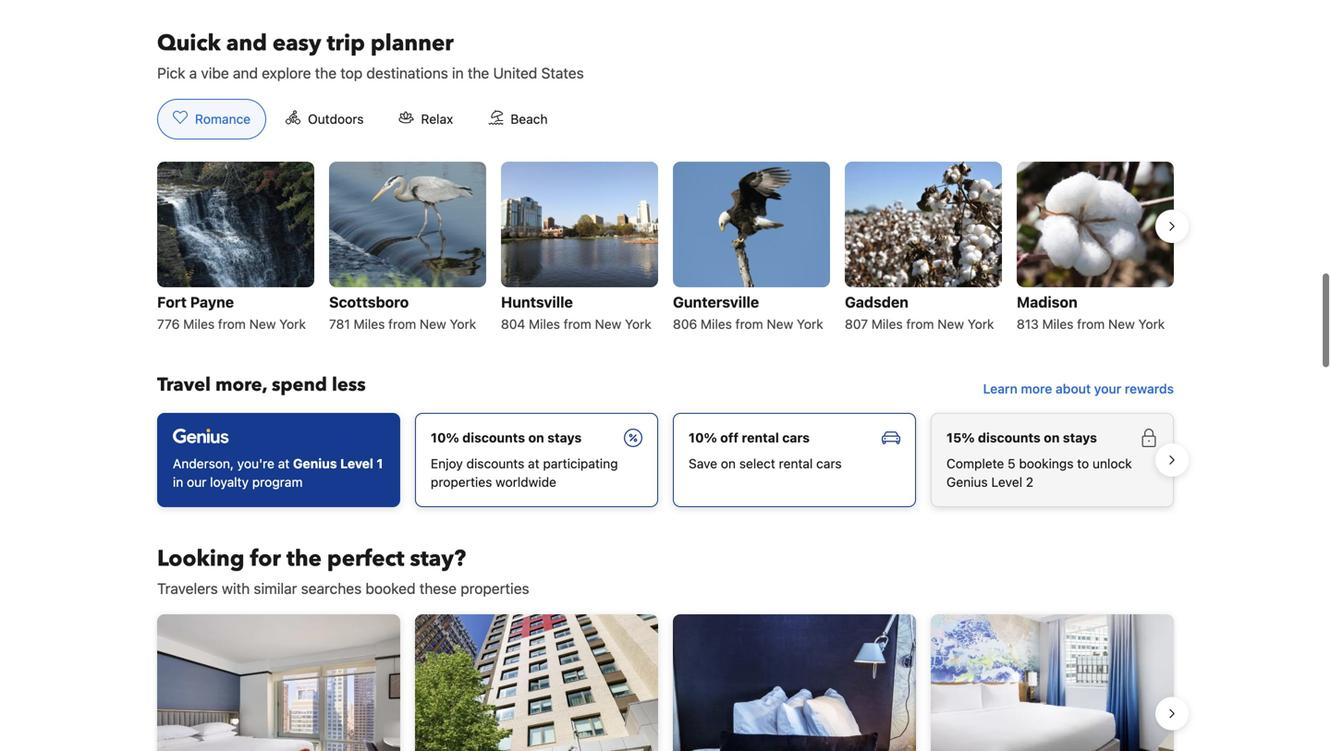 Task type: describe. For each thing, give the bounding box(es) containing it.
trip
[[327, 28, 365, 59]]

less
[[332, 373, 366, 398]]

romance button
[[157, 99, 266, 140]]

more
[[1021, 381, 1053, 397]]

region containing fort payne
[[142, 154, 1189, 343]]

fort
[[157, 294, 187, 311]]

madison 813 miles from new york
[[1017, 294, 1165, 332]]

genius inside "anderson, you're at genius level 1 in our loyalty program"
[[293, 456, 337, 472]]

on for at
[[529, 430, 544, 446]]

looking for the perfect stay? travelers with similar searches booked these properties
[[157, 544, 530, 598]]

learn more about your rewards link
[[976, 373, 1182, 406]]

1 vertical spatial cars
[[817, 456, 842, 472]]

vibe
[[201, 64, 229, 82]]

payne
[[190, 294, 234, 311]]

properties inside looking for the perfect stay? travelers with similar searches booked these properties
[[461, 580, 530, 598]]

worldwide
[[496, 475, 557, 490]]

discounts for 5
[[978, 430, 1041, 446]]

the inside looking for the perfect stay? travelers with similar searches booked these properties
[[287, 544, 322, 575]]

these
[[420, 580, 457, 598]]

properties inside enjoy discounts at participating properties worldwide
[[431, 475, 492, 490]]

10% for 10% off rental cars
[[689, 430, 717, 446]]

perfect
[[327, 544, 405, 575]]

1 horizontal spatial on
[[721, 456, 736, 472]]

outdoors
[[308, 111, 364, 127]]

quick and easy trip planner pick a vibe and explore the top destinations in the united states
[[157, 28, 584, 82]]

york for scottsboro
[[450, 317, 476, 332]]

anderson,
[[173, 456, 234, 472]]

travel
[[157, 373, 211, 398]]

region for looking for the perfect stay?
[[142, 607, 1189, 752]]

york inside fort payne 776 miles from new york
[[280, 317, 306, 332]]

new for gadsden
[[938, 317, 965, 332]]

save on select rental cars
[[689, 456, 842, 472]]

booked
[[366, 580, 416, 598]]

region for travel more, spend less
[[142, 406, 1189, 515]]

off
[[721, 430, 739, 446]]

similar
[[254, 580, 297, 598]]

miles for madison
[[1043, 317, 1074, 332]]

quick
[[157, 28, 221, 59]]

from for gadsden
[[907, 317, 934, 332]]

10% for 10% discounts on stays
[[431, 430, 459, 446]]

new for huntsville
[[595, 317, 622, 332]]

0 vertical spatial cars
[[783, 430, 810, 446]]

from for scottsboro
[[389, 317, 416, 332]]

15%
[[947, 430, 975, 446]]

15% discounts on stays
[[947, 430, 1098, 446]]

from for guntersville
[[736, 317, 764, 332]]

gadsden
[[845, 294, 909, 311]]

searches
[[301, 580, 362, 598]]

complete
[[947, 456, 1005, 472]]

destinations
[[367, 64, 448, 82]]

scottsboro 781 miles from new york
[[329, 294, 476, 332]]

for
[[250, 544, 281, 575]]

save
[[689, 456, 718, 472]]

york for huntsville
[[625, 317, 652, 332]]

madison
[[1017, 294, 1078, 311]]

enjoy
[[431, 456, 463, 472]]

from for madison
[[1077, 317, 1105, 332]]

at for discounts
[[528, 456, 540, 472]]

travel more, spend less
[[157, 373, 366, 398]]

genius inside the complete 5 bookings to unlock genius level 2
[[947, 475, 988, 490]]

new for guntersville
[[767, 317, 794, 332]]

scottsboro
[[329, 294, 409, 311]]

0 vertical spatial rental
[[742, 430, 779, 446]]

more,
[[215, 373, 267, 398]]

guntersville
[[673, 294, 759, 311]]

learn
[[984, 381, 1018, 397]]

a
[[189, 64, 197, 82]]

loyalty
[[210, 475, 249, 490]]

romance
[[195, 111, 251, 127]]

806
[[673, 317, 697, 332]]

states
[[541, 64, 584, 82]]

looking
[[157, 544, 245, 575]]

huntsville
[[501, 294, 573, 311]]

level inside the complete 5 bookings to unlock genius level 2
[[992, 475, 1023, 490]]

guntersville 806 miles from new york
[[673, 294, 824, 332]]



Task type: locate. For each thing, give the bounding box(es) containing it.
at for you're
[[278, 456, 290, 472]]

level left '1'
[[340, 456, 374, 472]]

rental right select on the right of the page
[[779, 456, 813, 472]]

6 york from the left
[[1139, 317, 1165, 332]]

804
[[501, 317, 526, 332]]

cars right select on the right of the page
[[817, 456, 842, 472]]

3 new from the left
[[595, 317, 622, 332]]

blue genius logo image
[[173, 429, 229, 444], [173, 429, 229, 444]]

rewards
[[1125, 381, 1174, 397]]

2 vertical spatial region
[[142, 607, 1189, 752]]

new up your
[[1109, 317, 1135, 332]]

4 new from the left
[[767, 317, 794, 332]]

from down "gadsden" at the right top of page
[[907, 317, 934, 332]]

discounts
[[463, 430, 525, 446], [978, 430, 1041, 446], [467, 456, 525, 472]]

the
[[315, 64, 337, 82], [468, 64, 489, 82], [287, 544, 322, 575]]

miles down "gadsden" at the right top of page
[[872, 317, 903, 332]]

2 new from the left
[[420, 317, 446, 332]]

in left our
[[173, 475, 183, 490]]

1 vertical spatial and
[[233, 64, 258, 82]]

miles for huntsville
[[529, 317, 560, 332]]

discounts inside enjoy discounts at participating properties worldwide
[[467, 456, 525, 472]]

in inside "anderson, you're at genius level 1 in our loyalty program"
[[173, 475, 183, 490]]

1 vertical spatial rental
[[779, 456, 813, 472]]

from inside fort payne 776 miles from new york
[[218, 317, 246, 332]]

york
[[280, 317, 306, 332], [450, 317, 476, 332], [625, 317, 652, 332], [797, 317, 824, 332], [968, 317, 994, 332], [1139, 317, 1165, 332]]

10% up enjoy
[[431, 430, 459, 446]]

from inside guntersville 806 miles from new york
[[736, 317, 764, 332]]

miles inside scottsboro 781 miles from new york
[[354, 317, 385, 332]]

on right save
[[721, 456, 736, 472]]

level down 5
[[992, 475, 1023, 490]]

miles down scottsboro
[[354, 317, 385, 332]]

at inside "anderson, you're at genius level 1 in our loyalty program"
[[278, 456, 290, 472]]

from inside madison 813 miles from new york
[[1077, 317, 1105, 332]]

776
[[157, 317, 180, 332]]

from down the payne
[[218, 317, 246, 332]]

2 from from the left
[[389, 317, 416, 332]]

top
[[341, 64, 363, 82]]

1 horizontal spatial level
[[992, 475, 1023, 490]]

united
[[493, 64, 538, 82]]

1 vertical spatial level
[[992, 475, 1023, 490]]

in inside quick and easy trip planner pick a vibe and explore the top destinations in the united states
[[452, 64, 464, 82]]

1 horizontal spatial cars
[[817, 456, 842, 472]]

york up "rewards"
[[1139, 317, 1165, 332]]

1 10% from the left
[[431, 430, 459, 446]]

fort payne 776 miles from new york
[[157, 294, 306, 332]]

1 at from the left
[[278, 456, 290, 472]]

0 vertical spatial in
[[452, 64, 464, 82]]

program
[[252, 475, 303, 490]]

4 york from the left
[[797, 317, 824, 332]]

york for madison
[[1139, 317, 1165, 332]]

miles inside fort payne 776 miles from new york
[[183, 317, 215, 332]]

10% up save
[[689, 430, 717, 446]]

stays
[[548, 430, 582, 446], [1063, 430, 1098, 446]]

genius
[[293, 456, 337, 472], [947, 475, 988, 490]]

1 horizontal spatial stays
[[1063, 430, 1098, 446]]

2 horizontal spatial on
[[1044, 430, 1060, 446]]

properties right these
[[461, 580, 530, 598]]

explore
[[262, 64, 311, 82]]

miles down huntsville
[[529, 317, 560, 332]]

york inside huntsville 804 miles from new york
[[625, 317, 652, 332]]

at up worldwide
[[528, 456, 540, 472]]

on up enjoy discounts at participating properties worldwide
[[529, 430, 544, 446]]

learn more about your rewards
[[984, 381, 1174, 397]]

5 from from the left
[[907, 317, 934, 332]]

from down guntersville
[[736, 317, 764, 332]]

1 region from the top
[[142, 154, 1189, 343]]

5 new from the left
[[938, 317, 965, 332]]

you're
[[237, 456, 275, 472]]

10% discounts on stays
[[431, 430, 582, 446]]

5 miles from the left
[[872, 317, 903, 332]]

york for guntersville
[[797, 317, 824, 332]]

10% off rental cars
[[689, 430, 810, 446]]

discounts up 5
[[978, 430, 1041, 446]]

0 horizontal spatial genius
[[293, 456, 337, 472]]

york left the '813'
[[968, 317, 994, 332]]

miles for gadsden
[[872, 317, 903, 332]]

new up the 'travel more, spend less'
[[249, 317, 276, 332]]

the left united
[[468, 64, 489, 82]]

miles for guntersville
[[701, 317, 732, 332]]

relax
[[421, 111, 453, 127]]

0 horizontal spatial on
[[529, 430, 544, 446]]

2 stays from the left
[[1063, 430, 1098, 446]]

0 vertical spatial region
[[142, 154, 1189, 343]]

the left top
[[315, 64, 337, 82]]

rental
[[742, 430, 779, 446], [779, 456, 813, 472]]

miles inside huntsville 804 miles from new york
[[529, 317, 560, 332]]

new for scottsboro
[[420, 317, 446, 332]]

781
[[329, 317, 350, 332]]

region containing 10% discounts on stays
[[142, 406, 1189, 515]]

properties down enjoy
[[431, 475, 492, 490]]

and
[[226, 28, 267, 59], [233, 64, 258, 82]]

2 at from the left
[[528, 456, 540, 472]]

participating
[[543, 456, 618, 472]]

0 horizontal spatial 10%
[[431, 430, 459, 446]]

discounts up enjoy discounts at participating properties worldwide
[[463, 430, 525, 446]]

0 vertical spatial and
[[226, 28, 267, 59]]

complete 5 bookings to unlock genius level 2
[[947, 456, 1132, 490]]

anderson, you're at genius level 1 in our loyalty program
[[173, 456, 383, 490]]

york left 804
[[450, 317, 476, 332]]

1 horizontal spatial at
[[528, 456, 540, 472]]

miles inside guntersville 806 miles from new york
[[701, 317, 732, 332]]

region
[[142, 154, 1189, 343], [142, 406, 1189, 515], [142, 607, 1189, 752]]

cars up save on select rental cars
[[783, 430, 810, 446]]

level inside "anderson, you're at genius level 1 in our loyalty program"
[[340, 456, 374, 472]]

6 from from the left
[[1077, 317, 1105, 332]]

1 from from the left
[[218, 317, 246, 332]]

1 vertical spatial genius
[[947, 475, 988, 490]]

6 miles from the left
[[1043, 317, 1074, 332]]

2
[[1026, 475, 1034, 490]]

1 miles from the left
[[183, 317, 215, 332]]

tab list containing romance
[[142, 99, 578, 140]]

1 horizontal spatial genius
[[947, 475, 988, 490]]

from down madison
[[1077, 317, 1105, 332]]

3 region from the top
[[142, 607, 1189, 752]]

at
[[278, 456, 290, 472], [528, 456, 540, 472]]

york left 781
[[280, 317, 306, 332]]

and right vibe
[[233, 64, 258, 82]]

at up 'program'
[[278, 456, 290, 472]]

miles down madison
[[1043, 317, 1074, 332]]

0 horizontal spatial at
[[278, 456, 290, 472]]

york inside guntersville 806 miles from new york
[[797, 317, 824, 332]]

rental up select on the right of the page
[[742, 430, 779, 446]]

easy
[[273, 28, 321, 59]]

genius down complete
[[947, 475, 988, 490]]

from inside huntsville 804 miles from new york
[[564, 317, 592, 332]]

1 stays from the left
[[548, 430, 582, 446]]

miles down guntersville
[[701, 317, 732, 332]]

properties
[[431, 475, 492, 490], [461, 580, 530, 598]]

807
[[845, 317, 868, 332]]

1 new from the left
[[249, 317, 276, 332]]

2 region from the top
[[142, 406, 1189, 515]]

5
[[1008, 456, 1016, 472]]

new inside guntersville 806 miles from new york
[[767, 317, 794, 332]]

1 horizontal spatial in
[[452, 64, 464, 82]]

beach button
[[473, 99, 564, 140]]

york inside scottsboro 781 miles from new york
[[450, 317, 476, 332]]

new left the 807
[[767, 317, 794, 332]]

stays for 10% discounts on stays
[[548, 430, 582, 446]]

3 from from the left
[[564, 317, 592, 332]]

bookings
[[1019, 456, 1074, 472]]

gadsden 807 miles from new york
[[845, 294, 994, 332]]

your
[[1095, 381, 1122, 397]]

tab list
[[142, 99, 578, 140]]

10%
[[431, 430, 459, 446], [689, 430, 717, 446]]

813
[[1017, 317, 1039, 332]]

0 vertical spatial level
[[340, 456, 374, 472]]

0 horizontal spatial cars
[[783, 430, 810, 446]]

relax button
[[383, 99, 469, 140]]

york inside madison 813 miles from new york
[[1139, 317, 1165, 332]]

from for huntsville
[[564, 317, 592, 332]]

1 horizontal spatial 10%
[[689, 430, 717, 446]]

travelers
[[157, 580, 218, 598]]

unlock
[[1093, 456, 1132, 472]]

miles inside madison 813 miles from new york
[[1043, 317, 1074, 332]]

new inside fort payne 776 miles from new york
[[249, 317, 276, 332]]

genius up 'program'
[[293, 456, 337, 472]]

miles for scottsboro
[[354, 317, 385, 332]]

0 vertical spatial properties
[[431, 475, 492, 490]]

with
[[222, 580, 250, 598]]

miles inside gadsden 807 miles from new york
[[872, 317, 903, 332]]

miles down the payne
[[183, 317, 215, 332]]

pick
[[157, 64, 185, 82]]

1 vertical spatial region
[[142, 406, 1189, 515]]

stays up to
[[1063, 430, 1098, 446]]

spend
[[272, 373, 327, 398]]

from
[[218, 317, 246, 332], [389, 317, 416, 332], [564, 317, 592, 332], [736, 317, 764, 332], [907, 317, 934, 332], [1077, 317, 1105, 332]]

new left 806
[[595, 317, 622, 332]]

outdoors button
[[270, 99, 380, 140]]

from down scottsboro
[[389, 317, 416, 332]]

0 vertical spatial genius
[[293, 456, 337, 472]]

1
[[377, 456, 383, 472]]

0 horizontal spatial level
[[340, 456, 374, 472]]

miles
[[183, 317, 215, 332], [354, 317, 385, 332], [529, 317, 560, 332], [701, 317, 732, 332], [872, 317, 903, 332], [1043, 317, 1074, 332]]

our
[[187, 475, 207, 490]]

new inside huntsville 804 miles from new york
[[595, 317, 622, 332]]

new for madison
[[1109, 317, 1135, 332]]

new inside madison 813 miles from new york
[[1109, 317, 1135, 332]]

1 vertical spatial in
[[173, 475, 183, 490]]

to
[[1078, 456, 1090, 472]]

discounts down 10% discounts on stays
[[467, 456, 525, 472]]

on up bookings
[[1044, 430, 1060, 446]]

york for gadsden
[[968, 317, 994, 332]]

2 10% from the left
[[689, 430, 717, 446]]

from inside scottsboro 781 miles from new york
[[389, 317, 416, 332]]

discounts for discounts
[[463, 430, 525, 446]]

2 york from the left
[[450, 317, 476, 332]]

enjoy discounts at participating properties worldwide
[[431, 456, 618, 490]]

3 york from the left
[[625, 317, 652, 332]]

3 miles from the left
[[529, 317, 560, 332]]

the right for
[[287, 544, 322, 575]]

new left the '813'
[[938, 317, 965, 332]]

from inside gadsden 807 miles from new york
[[907, 317, 934, 332]]

on for bookings
[[1044, 430, 1060, 446]]

1 york from the left
[[280, 317, 306, 332]]

stays for 15% discounts on stays
[[1063, 430, 1098, 446]]

2 miles from the left
[[354, 317, 385, 332]]

0 horizontal spatial stays
[[548, 430, 582, 446]]

stays up participating
[[548, 430, 582, 446]]

new left 804
[[420, 317, 446, 332]]

in
[[452, 64, 464, 82], [173, 475, 183, 490]]

in up relax
[[452, 64, 464, 82]]

and up vibe
[[226, 28, 267, 59]]

level
[[340, 456, 374, 472], [992, 475, 1023, 490]]

york inside gadsden 807 miles from new york
[[968, 317, 994, 332]]

york left the 807
[[797, 317, 824, 332]]

4 from from the left
[[736, 317, 764, 332]]

beach
[[511, 111, 548, 127]]

planner
[[371, 28, 454, 59]]

new inside scottsboro 781 miles from new york
[[420, 317, 446, 332]]

cars
[[783, 430, 810, 446], [817, 456, 842, 472]]

6 new from the left
[[1109, 317, 1135, 332]]

stay?
[[410, 544, 466, 575]]

at inside enjoy discounts at participating properties worldwide
[[528, 456, 540, 472]]

1 vertical spatial properties
[[461, 580, 530, 598]]

huntsville 804 miles from new york
[[501, 294, 652, 332]]

5 york from the left
[[968, 317, 994, 332]]

from down huntsville
[[564, 317, 592, 332]]

select
[[740, 456, 776, 472]]

york left 806
[[625, 317, 652, 332]]

0 horizontal spatial in
[[173, 475, 183, 490]]

4 miles from the left
[[701, 317, 732, 332]]

on
[[529, 430, 544, 446], [1044, 430, 1060, 446], [721, 456, 736, 472]]

about
[[1056, 381, 1091, 397]]

new inside gadsden 807 miles from new york
[[938, 317, 965, 332]]



Task type: vqa. For each thing, say whether or not it's contained in the screenshot.
and
yes



